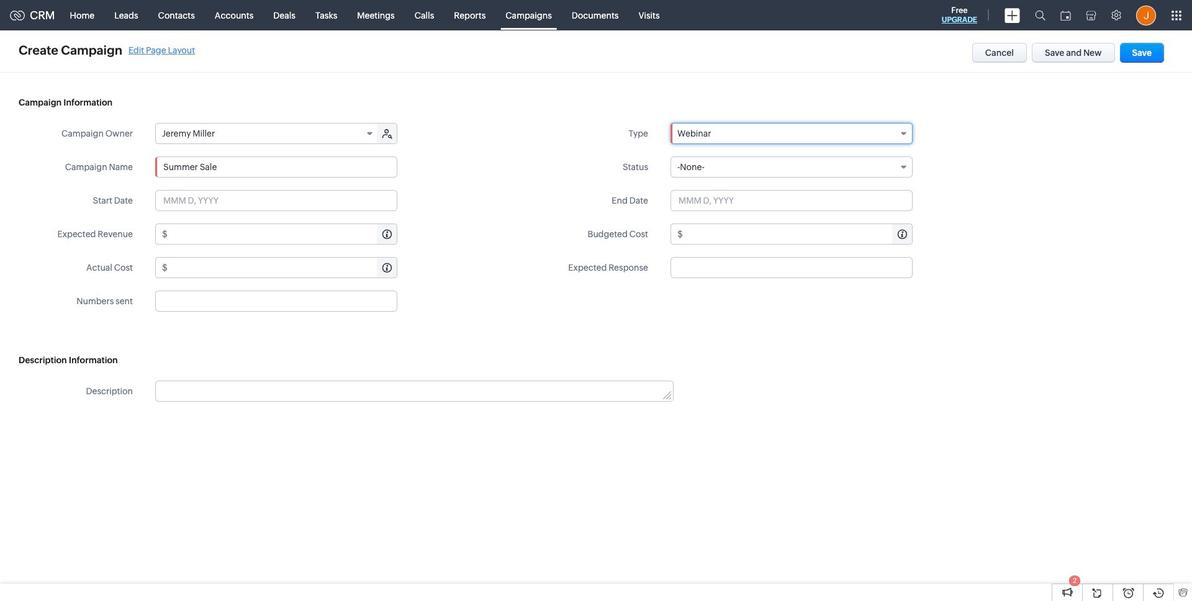 Task type: vqa. For each thing, say whether or not it's contained in the screenshot.
first "Sales" from the bottom of the page
no



Task type: describe. For each thing, give the bounding box(es) containing it.
search element
[[1028, 0, 1054, 30]]

logo image
[[10, 10, 25, 20]]

profile element
[[1129, 0, 1164, 30]]

profile image
[[1137, 5, 1157, 25]]



Task type: locate. For each thing, give the bounding box(es) containing it.
create menu element
[[998, 0, 1028, 30]]

None text field
[[155, 157, 398, 178], [169, 224, 397, 244], [685, 224, 913, 244], [169, 258, 397, 278], [155, 291, 398, 312], [155, 157, 398, 178], [169, 224, 397, 244], [685, 224, 913, 244], [169, 258, 397, 278], [155, 291, 398, 312]]

MMM D, YYYY text field
[[155, 190, 398, 211], [671, 190, 913, 211]]

2 mmm d, yyyy text field from the left
[[671, 190, 913, 211]]

calendar image
[[1061, 10, 1072, 20]]

create menu image
[[1005, 8, 1021, 23]]

0 horizontal spatial mmm d, yyyy text field
[[155, 190, 398, 211]]

None field
[[671, 123, 913, 144], [156, 124, 378, 144], [671, 157, 913, 178], [671, 123, 913, 144], [156, 124, 378, 144], [671, 157, 913, 178]]

1 mmm d, yyyy text field from the left
[[155, 190, 398, 211]]

search image
[[1036, 10, 1046, 21]]

1 horizontal spatial mmm d, yyyy text field
[[671, 190, 913, 211]]

None text field
[[671, 257, 913, 278], [156, 381, 674, 401], [671, 257, 913, 278], [156, 381, 674, 401]]



